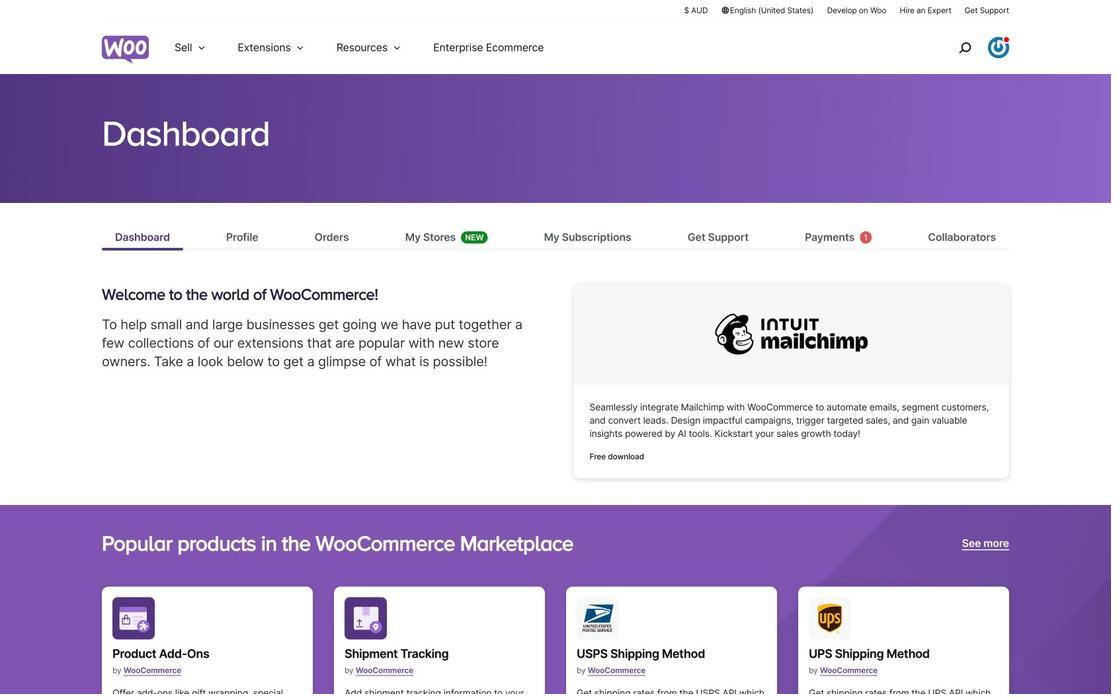 Task type: describe. For each thing, give the bounding box(es) containing it.
service navigation menu element
[[931, 26, 1009, 69]]

search image
[[955, 37, 976, 58]]



Task type: locate. For each thing, give the bounding box(es) containing it.
open account menu image
[[988, 37, 1009, 58]]



Task type: vqa. For each thing, say whether or not it's contained in the screenshot.
"The"
no



